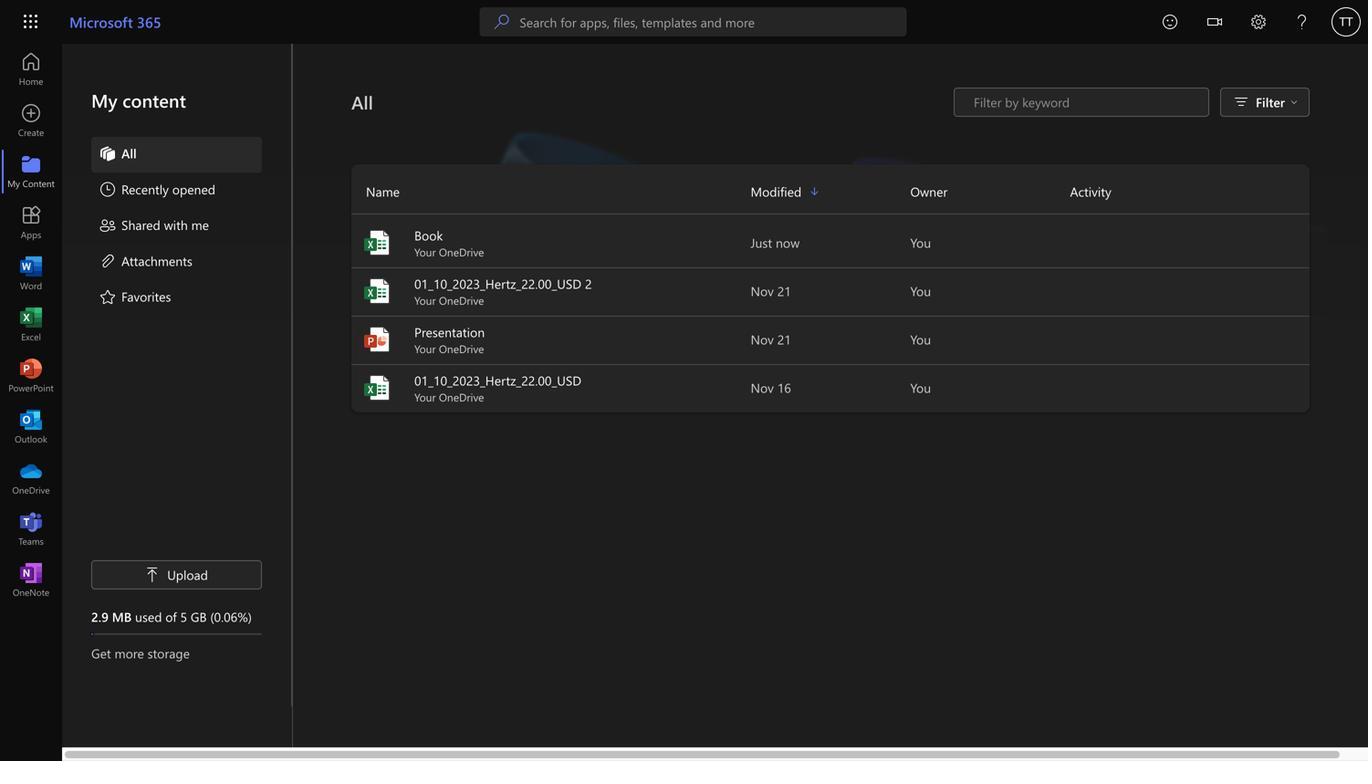 Task type: locate. For each thing, give the bounding box(es) containing it.
1 21 from the top
[[778, 283, 791, 299]]

microsoft
[[69, 12, 133, 31]]

3 onedrive from the top
[[439, 341, 484, 356]]

excel image inside name 01_10_2023_hertz_22.00_usd 2 cell
[[362, 277, 392, 306]]

with
[[164, 216, 188, 233]]

2 21 from the top
[[778, 331, 791, 348]]

your inside presentation your onedrive
[[415, 341, 436, 356]]


[[1291, 99, 1298, 106]]

name button
[[352, 177, 751, 206]]

powerpoint image up outlook image
[[22, 367, 40, 385]]

onedrive inside 01_10_2023_hertz_22.00_usd your onedrive
[[439, 390, 484, 404]]

0 vertical spatial excel image
[[22, 316, 40, 334]]

01_10_2023_hertz_22.00_usd
[[415, 275, 582, 292], [415, 372, 582, 389]]

excel image
[[22, 316, 40, 334], [362, 373, 392, 403]]

application
[[0, 44, 1369, 761]]

4 your from the top
[[415, 390, 436, 404]]

just now
[[751, 234, 800, 251]]

0 vertical spatial nov 21
[[751, 283, 791, 299]]

nov for 01_10_2023_hertz_22.00_usd
[[751, 379, 774, 396]]

powerpoint image left presentation your onedrive
[[362, 325, 392, 354]]

teams image
[[22, 520, 40, 539]]

onedrive up presentation
[[439, 293, 484, 308]]

2 vertical spatial nov
[[751, 379, 774, 396]]

1 01_10_2023_hertz_22.00_usd from the top
[[415, 275, 582, 292]]

0 vertical spatial excel image
[[362, 228, 392, 257]]

name 01_10_2023_hertz_22.00_usd cell
[[352, 372, 751, 404]]

favorites element
[[99, 288, 171, 309]]

2 onedrive from the top
[[439, 293, 484, 308]]

row containing name
[[352, 177, 1310, 215]]

you
[[911, 234, 931, 251], [911, 283, 931, 299], [911, 331, 931, 348], [911, 379, 931, 396]]

1 excel image from the top
[[362, 228, 392, 257]]

menu containing all
[[91, 137, 262, 316]]

1 vertical spatial excel image
[[362, 277, 392, 306]]

1 vertical spatial excel image
[[362, 373, 392, 403]]

now
[[776, 234, 800, 251]]

onedrive down presentation your onedrive
[[439, 390, 484, 404]]

content
[[122, 88, 186, 112]]

2 you from the top
[[911, 283, 931, 299]]

presentation your onedrive
[[415, 324, 485, 356]]

owner button
[[911, 177, 1071, 206]]

your inside book your onedrive
[[415, 245, 436, 259]]

favorites
[[121, 288, 171, 305]]

01_10_2023_hertz_22.00_usd inside cell
[[415, 372, 582, 389]]

your inside 01_10_2023_hertz_22.00_usd 2 your onedrive
[[415, 293, 436, 308]]

3 you from the top
[[911, 331, 931, 348]]

presentation
[[415, 324, 485, 341]]

3 nov from the top
[[751, 379, 774, 396]]

None search field
[[480, 7, 907, 37]]

gb
[[191, 609, 207, 625]]

3 your from the top
[[415, 341, 436, 356]]

0 vertical spatial 01_10_2023_hertz_22.00_usd
[[415, 275, 582, 292]]

microsoft 365 banner
[[0, 0, 1369, 47]]

recently
[[121, 181, 169, 197]]

01_10_2023_hertz_22.00_usd your onedrive
[[415, 372, 582, 404]]

0 horizontal spatial all
[[121, 145, 137, 162]]

21 up 16 in the right of the page
[[778, 331, 791, 348]]

filter 
[[1256, 94, 1298, 110]]

1 vertical spatial nov 21
[[751, 331, 791, 348]]

onedrive inside book your onedrive
[[439, 245, 484, 259]]

my content left pane navigation navigation
[[62, 44, 292, 707]]

all inside 'my content left pane navigation' navigation
[[121, 145, 137, 162]]

4 you from the top
[[911, 379, 931, 396]]

2 nov 21 from the top
[[751, 331, 791, 348]]

outlook image
[[22, 418, 40, 436]]

2 nov from the top
[[751, 331, 774, 348]]

2 your from the top
[[415, 293, 436, 308]]

your up presentation
[[415, 293, 436, 308]]

nov 21
[[751, 283, 791, 299], [751, 331, 791, 348]]

01_10_2023_hertz_22.00_usd for 2
[[415, 275, 582, 292]]

0 vertical spatial powerpoint image
[[362, 325, 392, 354]]

nov 21 down just now
[[751, 283, 791, 299]]

nov 21 for 01_10_2023_hertz_22.00_usd 2
[[751, 283, 791, 299]]

tt
[[1340, 15, 1354, 29]]

row
[[352, 177, 1310, 215]]

21 down now
[[778, 283, 791, 299]]


[[1208, 15, 1223, 29]]

21
[[778, 283, 791, 299], [778, 331, 791, 348]]

displaying 4 out of 6 files. status
[[954, 88, 1210, 117]]

1 you from the top
[[911, 234, 931, 251]]

tt button
[[1325, 0, 1369, 44]]

1 vertical spatial 01_10_2023_hertz_22.00_usd
[[415, 372, 582, 389]]

2
[[585, 275, 592, 292]]

nov down just
[[751, 283, 774, 299]]

01_10_2023_hertz_22.00_usd inside 01_10_2023_hertz_22.00_usd 2 your onedrive
[[415, 275, 582, 292]]

1 horizontal spatial all
[[352, 90, 373, 114]]

powerpoint image
[[362, 325, 392, 354], [22, 367, 40, 385]]

2 01_10_2023_hertz_22.00_usd from the top
[[415, 372, 582, 389]]

21 for presentation
[[778, 331, 791, 348]]

activity
[[1071, 183, 1112, 200]]

of
[[166, 609, 177, 625]]

owner
[[911, 183, 948, 200]]

you for book
[[911, 234, 931, 251]]

opened
[[172, 181, 215, 197]]

menu
[[91, 137, 262, 316]]

0 vertical spatial all
[[352, 90, 373, 114]]

just
[[751, 234, 773, 251]]

1 nov 21 from the top
[[751, 283, 791, 299]]

application containing my content
[[0, 44, 1369, 761]]

excel image
[[362, 228, 392, 257], [362, 277, 392, 306]]

my content image
[[22, 163, 40, 181]]

recently opened element
[[99, 180, 215, 202]]

21 for 01_10_2023_hertz_22.00_usd 2
[[778, 283, 791, 299]]

1 vertical spatial nov
[[751, 331, 774, 348]]

nov up nov 16 on the right of page
[[751, 331, 774, 348]]

4 onedrive from the top
[[439, 390, 484, 404]]

powerpoint image inside name presentation cell
[[362, 325, 392, 354]]

01_10_2023_hertz_22.00_usd down book your onedrive
[[415, 275, 582, 292]]

get more storage button
[[91, 645, 262, 663]]

row inside application
[[352, 177, 1310, 215]]

your down the book
[[415, 245, 436, 259]]

1 vertical spatial all
[[121, 145, 137, 162]]

0 vertical spatial nov
[[751, 283, 774, 299]]

shared with me element
[[99, 216, 209, 238]]

your down presentation your onedrive
[[415, 390, 436, 404]]

your for 01_10_2023_hertz_22.00_usd
[[415, 390, 436, 404]]

nov 21 up nov 16 on the right of page
[[751, 331, 791, 348]]

01_10_2023_hertz_22.00_usd down presentation your onedrive
[[415, 372, 582, 389]]

16
[[778, 379, 791, 396]]

01_10_2023_hertz_22.00_usd for your
[[415, 372, 582, 389]]

onedrive inside 01_10_2023_hertz_22.00_usd 2 your onedrive
[[439, 293, 484, 308]]

1 your from the top
[[415, 245, 436, 259]]

1 horizontal spatial powerpoint image
[[362, 325, 392, 354]]

navigation
[[0, 44, 62, 606]]

your inside 01_10_2023_hertz_22.00_usd your onedrive
[[415, 390, 436, 404]]

(0.06%)
[[210, 609, 252, 625]]

onedrive
[[439, 245, 484, 259], [439, 293, 484, 308], [439, 341, 484, 356], [439, 390, 484, 404]]

storage
[[148, 645, 190, 662]]

your for presentation
[[415, 341, 436, 356]]

attachments
[[121, 252, 192, 269]]

your
[[415, 245, 436, 259], [415, 293, 436, 308], [415, 341, 436, 356], [415, 390, 436, 404]]

2 excel image from the top
[[362, 277, 392, 306]]

apps image
[[22, 214, 40, 232]]

shared with me
[[121, 216, 209, 233]]

all
[[352, 90, 373, 114], [121, 145, 137, 162]]

1 nov from the top
[[751, 283, 774, 299]]

0 horizontal spatial powerpoint image
[[22, 367, 40, 385]]

5
[[180, 609, 187, 625]]

name book cell
[[352, 226, 751, 259]]

onedrive for presentation
[[439, 341, 484, 356]]

nov left 16 in the right of the page
[[751, 379, 774, 396]]

name
[[366, 183, 400, 200]]

shared
[[121, 216, 160, 233]]

microsoft 365
[[69, 12, 161, 31]]

1 horizontal spatial excel image
[[362, 373, 392, 403]]

excel image inside name book cell
[[362, 228, 392, 257]]

0 vertical spatial 21
[[778, 283, 791, 299]]

1 vertical spatial powerpoint image
[[22, 367, 40, 385]]

onedrive inside presentation your onedrive
[[439, 341, 484, 356]]

1 vertical spatial 21
[[778, 331, 791, 348]]

nov
[[751, 283, 774, 299], [751, 331, 774, 348], [751, 379, 774, 396]]

onedrive down presentation
[[439, 341, 484, 356]]

filter
[[1256, 94, 1286, 110]]

1 onedrive from the top
[[439, 245, 484, 259]]

get more storage
[[91, 645, 190, 662]]

all element
[[99, 144, 137, 166]]

your down presentation
[[415, 341, 436, 356]]

onedrive down the book
[[439, 245, 484, 259]]

create image
[[22, 111, 40, 130]]



Task type: describe. For each thing, give the bounding box(es) containing it.
365
[[137, 12, 161, 31]]

modified
[[751, 183, 802, 200]]

book
[[415, 227, 443, 244]]

Filter by keyword text field
[[972, 93, 1200, 111]]

nov 16
[[751, 379, 791, 396]]

onedrive image
[[22, 469, 40, 488]]

2.9 mb used of 5 gb (0.06%)
[[91, 609, 252, 625]]

2.9
[[91, 609, 109, 625]]

your for book
[[415, 245, 436, 259]]

word image
[[22, 265, 40, 283]]

my
[[91, 88, 117, 112]]

activity, column 4 of 4 column header
[[1071, 177, 1310, 206]]

home image
[[22, 60, 40, 79]]

Search box. Suggestions appear as you type. search field
[[520, 7, 907, 37]]

nov 21 for presentation
[[751, 331, 791, 348]]

recently opened
[[121, 181, 215, 197]]

 button
[[1193, 0, 1237, 47]]

onedrive for 01_10_2023_hertz_22.00_usd
[[439, 390, 484, 404]]

01_10_2023_hertz_22.00_usd 2 your onedrive
[[415, 275, 592, 308]]

get
[[91, 645, 111, 662]]

attachments element
[[99, 252, 192, 273]]

excel image for book
[[362, 228, 392, 257]]

none search field inside microsoft 365 banner
[[480, 7, 907, 37]]


[[145, 568, 160, 583]]

you for 01_10_2023_hertz_22.00_usd
[[911, 379, 931, 396]]

my content
[[91, 88, 186, 112]]

excel image inside name 01_10_2023_hertz_22.00_usd cell
[[362, 373, 392, 403]]

used
[[135, 609, 162, 625]]

onenote image
[[22, 572, 40, 590]]

excel image for 01_10_2023_hertz_22.00_usd
[[362, 277, 392, 306]]

name presentation cell
[[352, 323, 751, 356]]

onedrive for book
[[439, 245, 484, 259]]

nov for presentation
[[751, 331, 774, 348]]

you for 01_10_2023_hertz_22.00_usd 2
[[911, 283, 931, 299]]

0 horizontal spatial excel image
[[22, 316, 40, 334]]

 upload
[[145, 567, 208, 583]]

menu inside 'my content left pane navigation' navigation
[[91, 137, 262, 316]]

nov for 01_10_2023_hertz_22.00_usd 2
[[751, 283, 774, 299]]

name 01_10_2023_hertz_22.00_usd 2 cell
[[352, 275, 751, 308]]

me
[[191, 216, 209, 233]]

you for presentation
[[911, 331, 931, 348]]

modified button
[[751, 177, 911, 206]]

more
[[115, 645, 144, 662]]

book your onedrive
[[415, 227, 484, 259]]

upload
[[167, 567, 208, 583]]

mb
[[112, 609, 132, 625]]



Task type: vqa. For each thing, say whether or not it's contained in the screenshot.
second How from right
no



